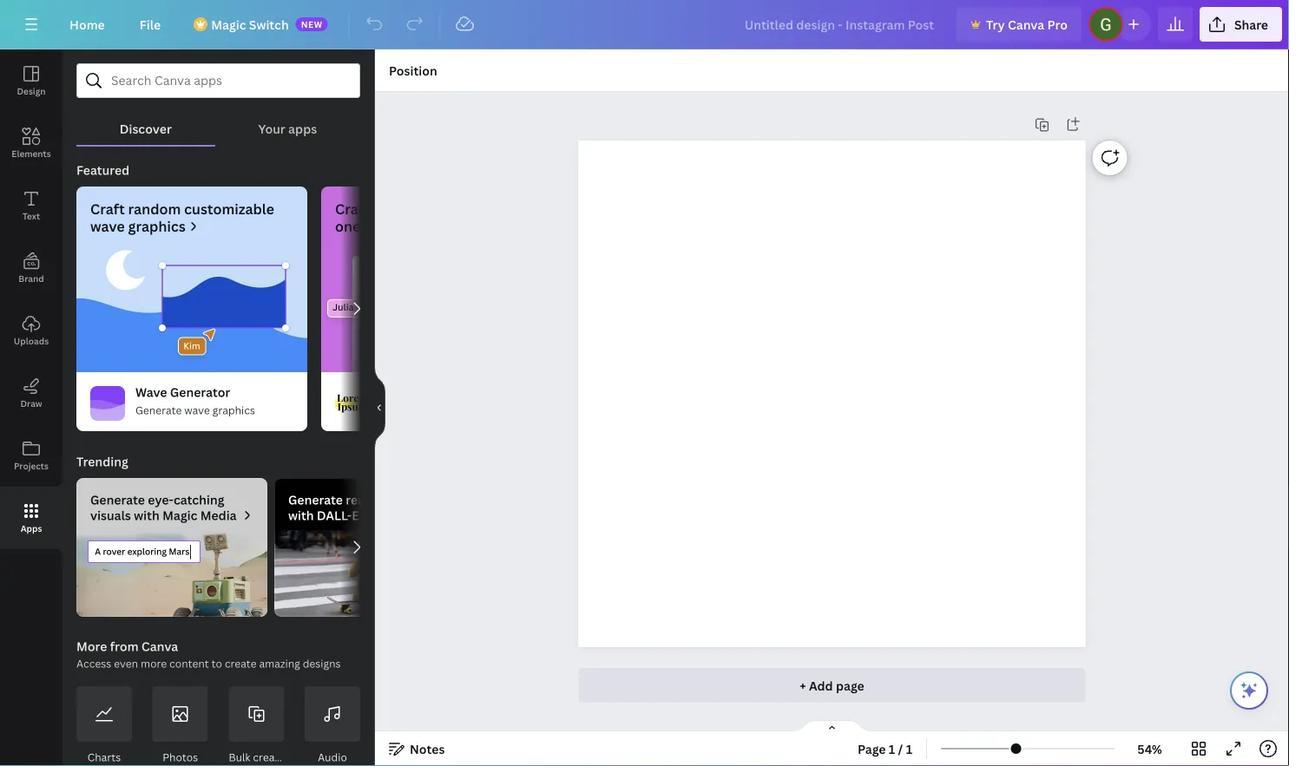 Task type: vqa. For each thing, say whether or not it's contained in the screenshot.
group
no



Task type: describe. For each thing, give the bounding box(es) containing it.
from
[[110, 639, 139, 655]]

time
[[437, 217, 467, 236]]

textbox with the sentence, 'a rover exploring mars' over an image of a rover exploring mars image
[[76, 531, 267, 617]]

dall-
[[317, 508, 352, 524]]

canva inside more from canva access even more content to create amazing designs
[[141, 639, 178, 655]]

side panel tab list
[[0, 49, 63, 550]]

more
[[76, 639, 107, 655]]

a
[[425, 217, 433, 236]]

generate eye-catching visuals with magic media
[[90, 492, 237, 524]]

home link
[[56, 7, 119, 42]]

discover
[[120, 120, 172, 137]]

apps button
[[0, 487, 63, 550]]

Design title text field
[[731, 7, 950, 42]]

discover button
[[76, 98, 215, 145]]

photos
[[163, 751, 198, 765]]

elements button
[[0, 112, 63, 175]]

generate inside wave generator generate wave graphics
[[135, 403, 182, 418]]

notes button
[[382, 736, 452, 763]]

wave generator generate wave graphics
[[135, 384, 255, 418]]

lorem ipsum image
[[335, 386, 370, 421]]

/
[[898, 741, 903, 758]]

54% button
[[1122, 736, 1178, 763]]

+ add page
[[800, 678, 865, 694]]

craft for wave
[[90, 200, 125, 218]]

projects button
[[0, 425, 63, 487]]

brand button
[[0, 237, 63, 300]]

try canva pro
[[987, 16, 1068, 33]]

designs
[[303, 657, 341, 671]]

brand
[[18, 273, 44, 284]]

craft random customizable wave graphics
[[90, 200, 274, 236]]

wave
[[135, 384, 167, 401]]

page
[[858, 741, 886, 758]]

1 1 from the left
[[889, 741, 896, 758]]

bulk
[[229, 751, 250, 765]]

projects
[[14, 460, 49, 472]]

elements
[[12, 148, 51, 159]]

try
[[987, 16, 1005, 33]]

realistic
[[346, 492, 393, 508]]

ipsum
[[364, 217, 405, 236]]

beautiful
[[373, 200, 434, 218]]

add
[[809, 678, 833, 694]]

one
[[335, 217, 361, 236]]

design button
[[0, 49, 63, 112]]

switch
[[249, 16, 289, 33]]

random
[[128, 200, 181, 218]]

file button
[[126, 7, 175, 42]]

magic inside main menu bar
[[211, 16, 246, 33]]

media
[[200, 508, 237, 524]]

Search Canva apps search field
[[111, 64, 326, 97]]

hide image
[[374, 366, 386, 450]]

more
[[141, 657, 167, 671]]

apps
[[21, 523, 42, 535]]

craft beautiful nonsense, one ipsum at a time
[[335, 200, 506, 236]]

position button
[[382, 56, 444, 84]]

generate for visuals
[[90, 492, 145, 508]]

amazing
[[259, 657, 300, 671]]

canva inside "button"
[[1008, 16, 1045, 33]]

your apps button
[[215, 98, 360, 145]]



Task type: locate. For each thing, give the bounding box(es) containing it.
generator
[[170, 384, 230, 401]]

lorem ipsum image
[[321, 249, 552, 373]]

an ai-generated picture of a brown teddy bear riding a skateboard on a pedestrian crossing. image
[[274, 531, 465, 617]]

graphics down generator
[[213, 403, 255, 418]]

craft inside the craft random customizable wave graphics
[[90, 200, 125, 218]]

wave down generator
[[184, 403, 210, 418]]

wave for random
[[90, 217, 125, 236]]

text
[[22, 210, 40, 222]]

visuals
[[90, 508, 131, 524]]

54%
[[1138, 741, 1163, 758]]

more from canva element
[[76, 687, 360, 767]]

wave left random
[[90, 217, 125, 236]]

magic left switch
[[211, 16, 246, 33]]

generate
[[135, 403, 182, 418], [90, 492, 145, 508], [288, 492, 343, 508]]

text button
[[0, 175, 63, 237]]

wave generator image
[[90, 386, 125, 421]]

1 vertical spatial graphics
[[213, 403, 255, 418]]

main menu bar
[[0, 0, 1290, 49]]

0 horizontal spatial craft
[[90, 200, 125, 218]]

uploads
[[14, 335, 49, 347]]

uploads button
[[0, 300, 63, 362]]

notes
[[410, 741, 445, 758]]

canva assistant image
[[1239, 681, 1260, 702]]

create right the bulk
[[253, 751, 285, 765]]

craft for one
[[335, 200, 370, 218]]

images
[[396, 492, 438, 508]]

page
[[836, 678, 865, 694]]

1 horizontal spatial wave
[[184, 403, 210, 418]]

graphics down featured
[[128, 217, 186, 236]]

1 horizontal spatial graphics
[[213, 403, 255, 418]]

1 horizontal spatial 1
[[906, 741, 913, 758]]

new
[[301, 18, 323, 30]]

try canva pro button
[[957, 7, 1082, 42]]

apps
[[288, 120, 317, 137]]

canva right try
[[1008, 16, 1045, 33]]

customizable
[[184, 200, 274, 218]]

0 vertical spatial graphics
[[128, 217, 186, 236]]

0 horizontal spatial 1
[[889, 741, 896, 758]]

+
[[800, 678, 806, 694]]

1 horizontal spatial canva
[[1008, 16, 1045, 33]]

more from canva access even more content to create amazing designs
[[76, 639, 341, 671]]

craft down featured
[[90, 200, 125, 218]]

0 horizontal spatial wave
[[90, 217, 125, 236]]

draw button
[[0, 362, 63, 425]]

magic left media
[[162, 508, 197, 524]]

1 horizontal spatial with
[[288, 508, 314, 524]]

1
[[889, 741, 896, 758], [906, 741, 913, 758]]

1 right /
[[906, 741, 913, 758]]

even
[[114, 657, 138, 671]]

charts
[[88, 751, 121, 765]]

to
[[212, 657, 222, 671]]

canva
[[1008, 16, 1045, 33], [141, 639, 178, 655]]

with left "dall-"
[[288, 508, 314, 524]]

0 vertical spatial canva
[[1008, 16, 1045, 33]]

magic switch
[[211, 16, 289, 33]]

1 vertical spatial canva
[[141, 639, 178, 655]]

show pages image
[[791, 720, 874, 734]]

graphics inside the craft random customizable wave graphics
[[128, 217, 186, 236]]

0 vertical spatial create
[[225, 657, 257, 671]]

draw
[[20, 398, 42, 409]]

eye-
[[148, 492, 174, 508]]

wave inside wave generator generate wave graphics
[[184, 403, 210, 418]]

featured
[[76, 162, 130, 178]]

create
[[225, 657, 257, 671], [253, 751, 285, 765]]

share
[[1235, 16, 1269, 33]]

1 horizontal spatial magic
[[211, 16, 246, 33]]

wave inside the craft random customizable wave graphics
[[90, 217, 125, 236]]

canva up more
[[141, 639, 178, 655]]

1 with from the left
[[134, 508, 160, 524]]

share button
[[1200, 7, 1283, 42]]

page 1 / 1
[[858, 741, 913, 758]]

your
[[258, 120, 286, 137]]

magic inside generate eye-catching visuals with magic media
[[162, 508, 197, 524]]

craft
[[90, 200, 125, 218], [335, 200, 370, 218]]

with
[[134, 508, 160, 524], [288, 508, 314, 524]]

home
[[69, 16, 105, 33]]

craft inside craft beautiful nonsense, one ipsum at a time
[[335, 200, 370, 218]]

trending
[[76, 454, 128, 470]]

content
[[169, 657, 209, 671]]

create inside 'more from canva' element
[[253, 751, 285, 765]]

0 horizontal spatial magic
[[162, 508, 197, 524]]

0 horizontal spatial with
[[134, 508, 160, 524]]

craft left beautiful
[[335, 200, 370, 218]]

magic
[[211, 16, 246, 33], [162, 508, 197, 524]]

e
[[352, 508, 359, 524]]

with right "visuals"
[[134, 508, 160, 524]]

2 with from the left
[[288, 508, 314, 524]]

bulk create
[[229, 751, 285, 765]]

2 1 from the left
[[906, 741, 913, 758]]

at
[[409, 217, 422, 236]]

1 vertical spatial magic
[[162, 508, 197, 524]]

1 vertical spatial create
[[253, 751, 285, 765]]

audio
[[318, 751, 347, 765]]

pro
[[1048, 16, 1068, 33]]

0 vertical spatial wave
[[90, 217, 125, 236]]

generate for with
[[288, 492, 343, 508]]

graphics inside wave generator generate wave graphics
[[213, 403, 255, 418]]

file
[[140, 16, 161, 33]]

1 left /
[[889, 741, 896, 758]]

1 craft from the left
[[90, 200, 125, 218]]

wave generator image
[[76, 249, 307, 373]]

wave
[[90, 217, 125, 236], [184, 403, 210, 418]]

0 vertical spatial magic
[[211, 16, 246, 33]]

generate down wave
[[135, 403, 182, 418]]

generate inside generate eye-catching visuals with magic media
[[90, 492, 145, 508]]

with inside generate realistic images with dall-e
[[288, 508, 314, 524]]

graphics
[[128, 217, 186, 236], [213, 403, 255, 418]]

access
[[76, 657, 111, 671]]

+ add page button
[[579, 669, 1086, 703]]

catching
[[174, 492, 224, 508]]

generate realistic images with dall-e
[[288, 492, 438, 524]]

graphics for generator
[[213, 403, 255, 418]]

with inside generate eye-catching visuals with magic media
[[134, 508, 160, 524]]

0 horizontal spatial graphics
[[128, 217, 186, 236]]

0 horizontal spatial canva
[[141, 639, 178, 655]]

generate left e
[[288, 492, 343, 508]]

graphics for random
[[128, 217, 186, 236]]

nonsense,
[[438, 200, 506, 218]]

craft beautiful nonsense, one ipsum at a time button
[[314, 187, 552, 432]]

wave for generator
[[184, 403, 210, 418]]

2 craft from the left
[[335, 200, 370, 218]]

your apps
[[258, 120, 317, 137]]

generate down trending
[[90, 492, 145, 508]]

create inside more from canva access even more content to create amazing designs
[[225, 657, 257, 671]]

1 vertical spatial wave
[[184, 403, 210, 418]]

create right the to
[[225, 657, 257, 671]]

position
[[389, 62, 437, 79]]

generate inside generate realistic images with dall-e
[[288, 492, 343, 508]]

1 horizontal spatial craft
[[335, 200, 370, 218]]

design
[[17, 85, 46, 97]]



